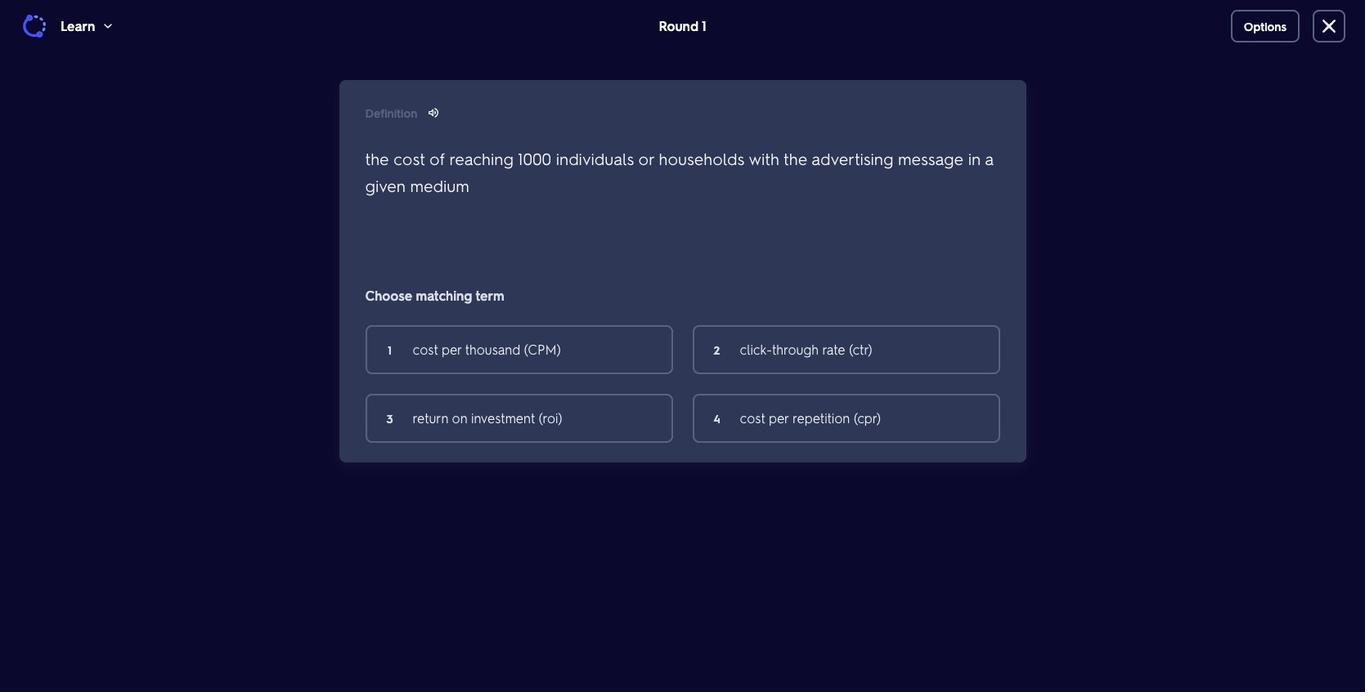 Task type: describe. For each thing, give the bounding box(es) containing it.
through
[[772, 341, 819, 358]]

thousand
[[465, 341, 520, 358]]

learn button
[[20, 0, 116, 52]]

mode learn image
[[21, 13, 47, 39]]

choose matching term
[[365, 287, 504, 304]]

cost per thousand (cpm)
[[413, 341, 561, 358]]

cost per repetition (cpr) element
[[740, 409, 881, 429]]

round 1
[[659, 17, 706, 34]]

of
[[429, 148, 445, 169]]

click-through rate (ctr) element
[[740, 340, 872, 360]]

options button
[[1231, 10, 1300, 43]]

0 horizontal spatial 1
[[388, 343, 392, 357]]

2 the from the left
[[784, 148, 807, 169]]

given
[[365, 175, 406, 196]]

per for thousand
[[442, 341, 462, 358]]

return
[[413, 410, 448, 427]]

individuals
[[556, 148, 634, 169]]

in
[[968, 148, 981, 169]]

a
[[985, 148, 993, 169]]

(ctr)
[[849, 341, 872, 358]]

choose
[[365, 287, 412, 304]]

with
[[749, 148, 779, 169]]

on
[[452, 410, 467, 427]]

click-through rate (ctr)
[[740, 341, 872, 358]]

round 1 link
[[659, 16, 706, 36]]

(roi)
[[539, 410, 562, 427]]

cost for cost per repetition (cpr)
[[740, 410, 765, 427]]

cost per repetition (cpr)
[[740, 410, 881, 427]]

1 the from the left
[[365, 148, 389, 169]]

round
[[659, 17, 698, 34]]

cost per thousand (cpm) element
[[413, 340, 561, 360]]

4
[[713, 411, 720, 426]]

3
[[386, 411, 393, 426]]

1000
[[518, 148, 551, 169]]

learn
[[61, 17, 95, 34]]

matching
[[416, 287, 472, 304]]

back to set page image
[[1319, 16, 1339, 36]]

the cost of reaching 1000 individuals or households with the advertising message in a given medium
[[365, 148, 993, 196]]



Task type: vqa. For each thing, say whether or not it's contained in the screenshot.
FOUND on the bottom of the page
no



Task type: locate. For each thing, give the bounding box(es) containing it.
investment
[[471, 410, 535, 427]]

advertising
[[812, 148, 893, 169]]

cost inside the cost of reaching 1000 individuals or households with the advertising message in a given medium
[[393, 148, 425, 169]]

options
[[1244, 19, 1287, 34]]

cost for cost per thousand (cpm)
[[413, 341, 438, 358]]

2 vertical spatial cost
[[740, 410, 765, 427]]

or
[[638, 148, 654, 169]]

rate
[[822, 341, 845, 358]]

per left the repetition
[[769, 410, 789, 427]]

(cpm)
[[524, 341, 561, 358]]

2
[[714, 343, 720, 357]]

reaching
[[449, 148, 514, 169]]

1
[[702, 17, 706, 34], [388, 343, 392, 357]]

per for repetition
[[769, 410, 789, 427]]

cost inside cost per thousand (cpm) element
[[413, 341, 438, 358]]

1 vertical spatial cost
[[413, 341, 438, 358]]

0 horizontal spatial the
[[365, 148, 389, 169]]

1 vertical spatial per
[[769, 410, 789, 427]]

click-
[[740, 341, 772, 358]]

message
[[898, 148, 964, 169]]

cost
[[393, 148, 425, 169], [413, 341, 438, 358], [740, 410, 765, 427]]

cost left of
[[393, 148, 425, 169]]

0 vertical spatial cost
[[393, 148, 425, 169]]

0 horizontal spatial per
[[442, 341, 462, 358]]

per
[[442, 341, 462, 358], [769, 410, 789, 427]]

definition
[[365, 106, 417, 120]]

1 down the choose
[[388, 343, 392, 357]]

0 vertical spatial per
[[442, 341, 462, 358]]

the
[[365, 148, 389, 169], [784, 148, 807, 169]]

sound image
[[427, 106, 440, 119]]

1 horizontal spatial 1
[[702, 17, 706, 34]]

repetition
[[793, 410, 850, 427]]

0 vertical spatial 1
[[702, 17, 706, 34]]

medium
[[410, 175, 469, 196]]

per left thousand
[[442, 341, 462, 358]]

caret down image
[[102, 20, 115, 33]]

cost right the 4
[[740, 410, 765, 427]]

the up given
[[365, 148, 389, 169]]

1 right round
[[702, 17, 706, 34]]

1 vertical spatial 1
[[388, 343, 392, 357]]

cost down choose matching term
[[413, 341, 438, 358]]

return on investment (roi)
[[413, 410, 562, 427]]

(cpr)
[[854, 410, 881, 427]]

households
[[659, 148, 744, 169]]

1 horizontal spatial per
[[769, 410, 789, 427]]

term
[[476, 287, 504, 304]]

return on investment (roi) element
[[413, 409, 562, 429]]

cost inside cost per repetition (cpr) element
[[740, 410, 765, 427]]

the right with
[[784, 148, 807, 169]]

1 horizontal spatial the
[[784, 148, 807, 169]]



